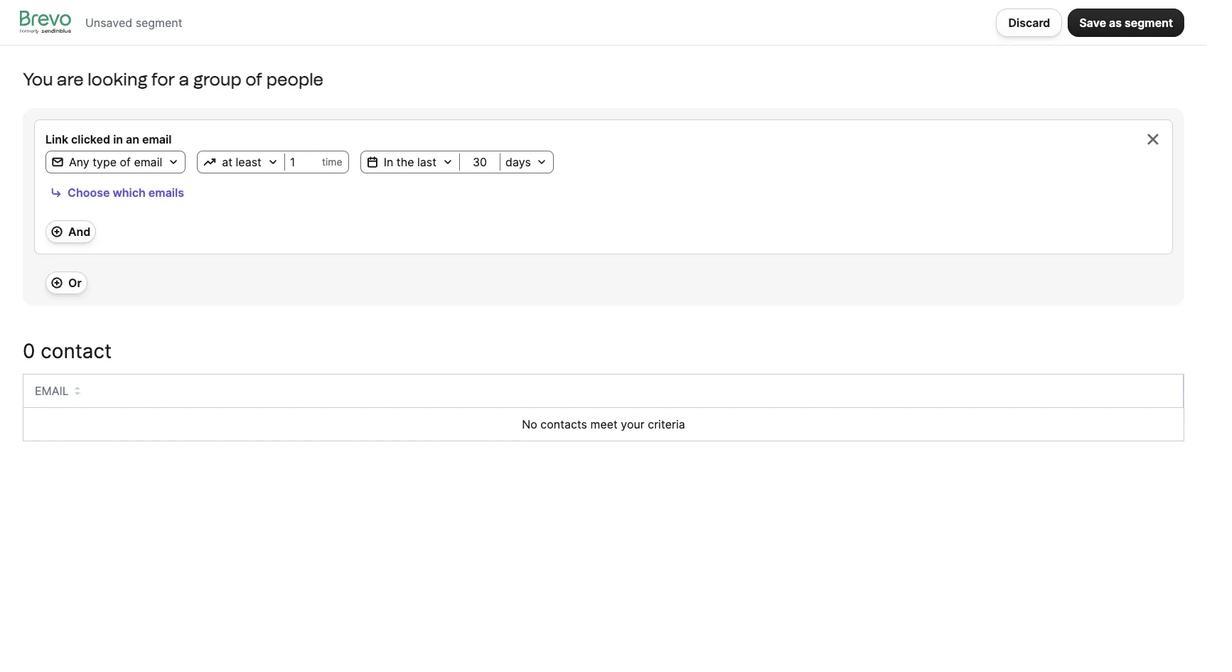 Task type: vqa. For each thing, say whether or not it's contained in the screenshot.
Campaigns LINK
no



Task type: locate. For each thing, give the bounding box(es) containing it.
unsaved
[[85, 15, 132, 30]]

email
[[142, 132, 172, 146], [134, 155, 162, 169]]

segment right as
[[1125, 15, 1173, 30]]

None number field
[[285, 155, 322, 169], [460, 155, 500, 169], [285, 155, 322, 169], [460, 155, 500, 169]]

last
[[417, 155, 437, 169]]

meet
[[590, 417, 618, 432]]

you are looking for a group of people
[[23, 69, 324, 90]]

1 vertical spatial email
[[134, 155, 162, 169]]

email right an
[[142, 132, 172, 146]]

email
[[35, 384, 69, 398]]

segment right the unsaved
[[136, 15, 182, 30]]

any type of email button
[[46, 154, 185, 171]]

at
[[222, 155, 233, 169]]

an
[[126, 132, 139, 146]]

1 horizontal spatial segment
[[1125, 15, 1173, 30]]

in the last button
[[361, 154, 459, 171]]

days button
[[501, 154, 553, 171]]

type
[[93, 155, 117, 169]]

in
[[384, 155, 393, 169]]

least
[[236, 155, 262, 169]]

you
[[23, 69, 53, 90]]

which
[[113, 186, 146, 200]]

of
[[245, 69, 262, 90], [120, 155, 131, 169]]

choose which emails button
[[46, 182, 189, 203]]

contact
[[41, 339, 112, 363]]

or
[[68, 276, 82, 290]]

of right "group"
[[245, 69, 262, 90]]

of right type
[[120, 155, 131, 169]]

in the last
[[384, 155, 437, 169]]

1 horizontal spatial of
[[245, 69, 262, 90]]

days
[[506, 155, 531, 169]]

emails
[[148, 186, 184, 200]]

in
[[113, 132, 123, 146]]

save as segment button
[[1068, 8, 1185, 37]]

choose
[[68, 186, 110, 200]]

looking
[[88, 69, 148, 90]]

at least button
[[198, 154, 284, 171]]

email button
[[35, 383, 80, 400]]

or button
[[46, 272, 87, 294]]

0 horizontal spatial of
[[120, 155, 131, 169]]

1 vertical spatial of
[[120, 155, 131, 169]]

segment
[[136, 15, 182, 30], [1125, 15, 1173, 30]]

discard button
[[996, 8, 1063, 37]]

0 horizontal spatial segment
[[136, 15, 182, 30]]

1 segment from the left
[[136, 15, 182, 30]]

no contacts meet your criteria
[[522, 417, 685, 432]]

people
[[266, 69, 324, 90]]

as
[[1109, 15, 1122, 30]]

clicked
[[71, 132, 110, 146]]

any type of email
[[69, 155, 162, 169]]

2 segment from the left
[[1125, 15, 1173, 30]]

email down an
[[134, 155, 162, 169]]



Task type: describe. For each thing, give the bounding box(es) containing it.
0
[[23, 339, 35, 363]]

the
[[397, 155, 414, 169]]

group
[[193, 69, 242, 90]]

save as segment
[[1080, 15, 1173, 30]]

save
[[1080, 15, 1106, 30]]

0 contact
[[23, 339, 112, 363]]

time
[[322, 156, 342, 168]]

0 vertical spatial email
[[142, 132, 172, 146]]

are
[[57, 69, 84, 90]]

any
[[69, 155, 89, 169]]

choose which emails
[[68, 186, 184, 200]]

no
[[522, 417, 537, 432]]

criteria
[[648, 417, 685, 432]]

and button
[[46, 220, 96, 243]]

segment inside button
[[1125, 15, 1173, 30]]

your
[[621, 417, 645, 432]]

of inside any type of email button
[[120, 155, 131, 169]]

0 vertical spatial of
[[245, 69, 262, 90]]

for
[[152, 69, 175, 90]]

link clicked in an email
[[46, 132, 172, 146]]

a
[[179, 69, 189, 90]]

unsaved segment
[[85, 15, 182, 30]]

and
[[68, 225, 91, 239]]

contacts
[[541, 417, 587, 432]]

discard
[[1009, 15, 1051, 30]]

link
[[46, 132, 68, 146]]

email inside button
[[134, 155, 162, 169]]

at least
[[222, 155, 262, 169]]



